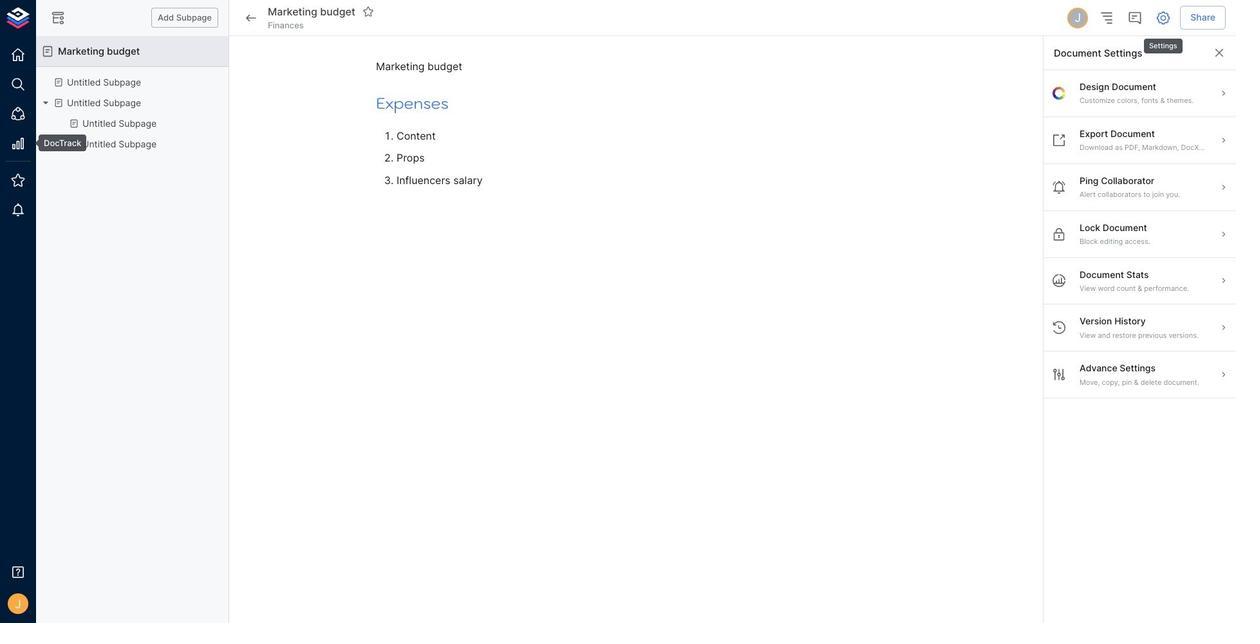 Task type: describe. For each thing, give the bounding box(es) containing it.
comments image
[[1127, 10, 1143, 25]]

go back image
[[243, 10, 259, 25]]

hide wiki image
[[50, 10, 66, 25]]

settings image
[[1156, 10, 1171, 25]]



Task type: vqa. For each thing, say whether or not it's contained in the screenshot.
dialog
no



Task type: locate. For each thing, give the bounding box(es) containing it.
table of contents image
[[1099, 10, 1115, 25]]

favorite image
[[362, 6, 374, 18]]

tooltip
[[1143, 30, 1184, 55], [30, 135, 86, 151]]

0 horizontal spatial tooltip
[[30, 135, 86, 151]]

1 horizontal spatial tooltip
[[1143, 30, 1184, 55]]

1 vertical spatial tooltip
[[30, 135, 86, 151]]

0 vertical spatial tooltip
[[1143, 30, 1184, 55]]



